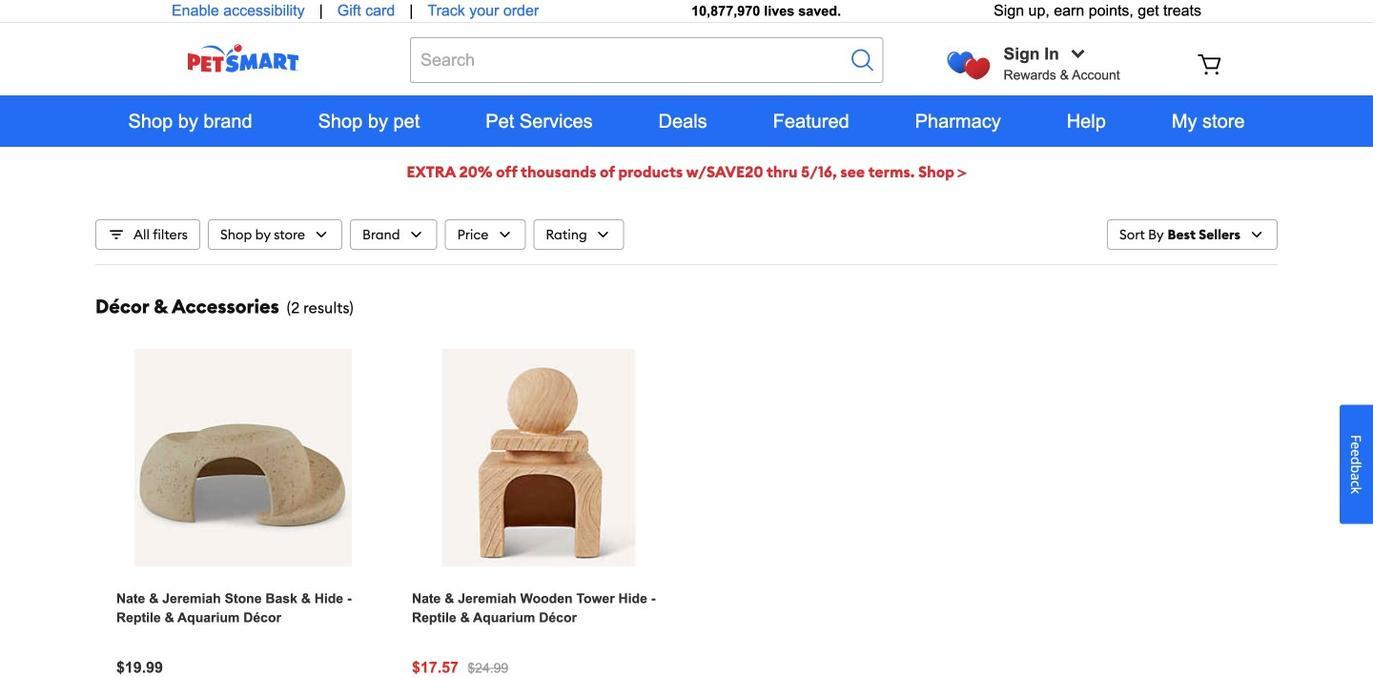 Task type: describe. For each thing, give the bounding box(es) containing it.
search search field
[[410, 37, 884, 83]]

petsmart image
[[153, 44, 334, 73]]



Task type: vqa. For each thing, say whether or not it's contained in the screenshot.
'Audobon Absolute Anti-Squirrel Bird Feeder' image
no



Task type: locate. For each thing, give the bounding box(es) containing it.
None field
[[410, 37, 884, 83]]

search image
[[850, 47, 877, 73]]

loyalty icon image
[[948, 51, 991, 80]]

None search field
[[410, 37, 884, 83]]



